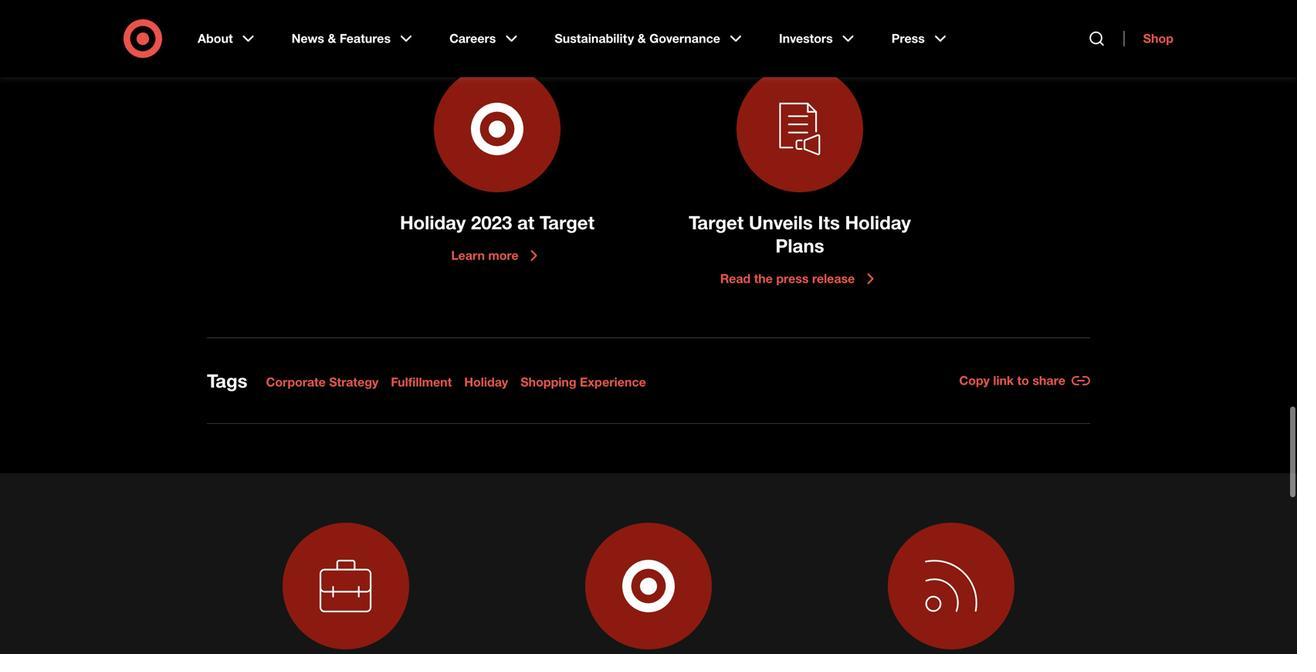 Task type: vqa. For each thing, say whether or not it's contained in the screenshot.
Cloud
no



Task type: describe. For each thing, give the bounding box(es) containing it.
learn more
[[451, 248, 519, 263]]

corporate strategy
[[266, 375, 379, 390]]

target unveils its holiday plans
[[689, 211, 911, 257]]

read
[[720, 271, 751, 286]]

investors
[[779, 31, 833, 46]]

copy link to share button
[[959, 369, 1090, 392]]

holiday for holiday link
[[464, 375, 508, 390]]

plans
[[776, 234, 824, 257]]

the
[[754, 271, 773, 286]]

link
[[993, 373, 1014, 388]]

holiday 2023 at target
[[400, 211, 595, 234]]

read the press release
[[720, 271, 855, 286]]

news
[[292, 31, 324, 46]]

tags
[[207, 370, 248, 392]]

target inside "target unveils its holiday plans"
[[689, 211, 744, 234]]

fulfillment link
[[391, 375, 452, 390]]

shopping experience link
[[521, 375, 646, 390]]

careers
[[449, 31, 496, 46]]

shop
[[1143, 31, 1174, 46]]

unveils
[[749, 211, 813, 234]]

experience
[[580, 375, 646, 390]]

at
[[517, 211, 535, 234]]

sustainability
[[555, 31, 634, 46]]

about link
[[187, 19, 268, 59]]

learn
[[451, 248, 485, 263]]

sustainability & governance
[[555, 31, 720, 46]]

corporate
[[266, 375, 326, 390]]

shopping experience
[[521, 375, 646, 390]]

sustainability & governance link
[[544, 19, 756, 59]]

about
[[198, 31, 233, 46]]

features
[[340, 31, 391, 46]]



Task type: locate. For each thing, give the bounding box(es) containing it.
copy link to share
[[959, 373, 1066, 388]]

1 & from the left
[[328, 31, 336, 46]]

1 horizontal spatial target
[[689, 211, 744, 234]]

& left governance
[[638, 31, 646, 46]]

press
[[892, 31, 925, 46]]

share
[[1033, 373, 1066, 388]]

holiday right its
[[845, 211, 911, 234]]

news & features link
[[281, 19, 426, 59]]

& right news
[[328, 31, 336, 46]]

careers link
[[439, 19, 532, 59]]

read the press release link
[[720, 270, 880, 288]]

&
[[328, 31, 336, 46], [638, 31, 646, 46]]

holiday up learn at the left top of the page
[[400, 211, 466, 234]]

release
[[812, 271, 855, 286]]

press link
[[881, 19, 960, 59]]

more
[[488, 248, 519, 263]]

1 horizontal spatial &
[[638, 31, 646, 46]]

fulfillment
[[391, 375, 452, 390]]

news & features
[[292, 31, 391, 46]]

holiday
[[400, 211, 466, 234], [845, 211, 911, 234], [464, 375, 508, 390]]

strategy
[[329, 375, 379, 390]]

holiday for holiday 2023 at target
[[400, 211, 466, 234]]

to
[[1017, 373, 1029, 388]]

learn more link
[[451, 246, 543, 265]]

governance
[[650, 31, 720, 46]]

& for features
[[328, 31, 336, 46]]

2 & from the left
[[638, 31, 646, 46]]

target right at
[[540, 211, 595, 234]]

2023
[[471, 211, 512, 234]]

& for governance
[[638, 31, 646, 46]]

1 target from the left
[[540, 211, 595, 234]]

copy
[[959, 373, 990, 388]]

holiday link
[[464, 375, 508, 390]]

0 horizontal spatial target
[[540, 211, 595, 234]]

corporate strategy link
[[266, 375, 379, 390]]

target up read
[[689, 211, 744, 234]]

0 horizontal spatial &
[[328, 31, 336, 46]]

press
[[776, 271, 809, 286]]

shopping
[[521, 375, 577, 390]]

shop link
[[1124, 31, 1174, 46]]

target
[[540, 211, 595, 234], [689, 211, 744, 234]]

investors link
[[768, 19, 868, 59]]

holiday left shopping
[[464, 375, 508, 390]]

its
[[818, 211, 840, 234]]

holiday inside "target unveils its holiday plans"
[[845, 211, 911, 234]]

2 target from the left
[[689, 211, 744, 234]]



